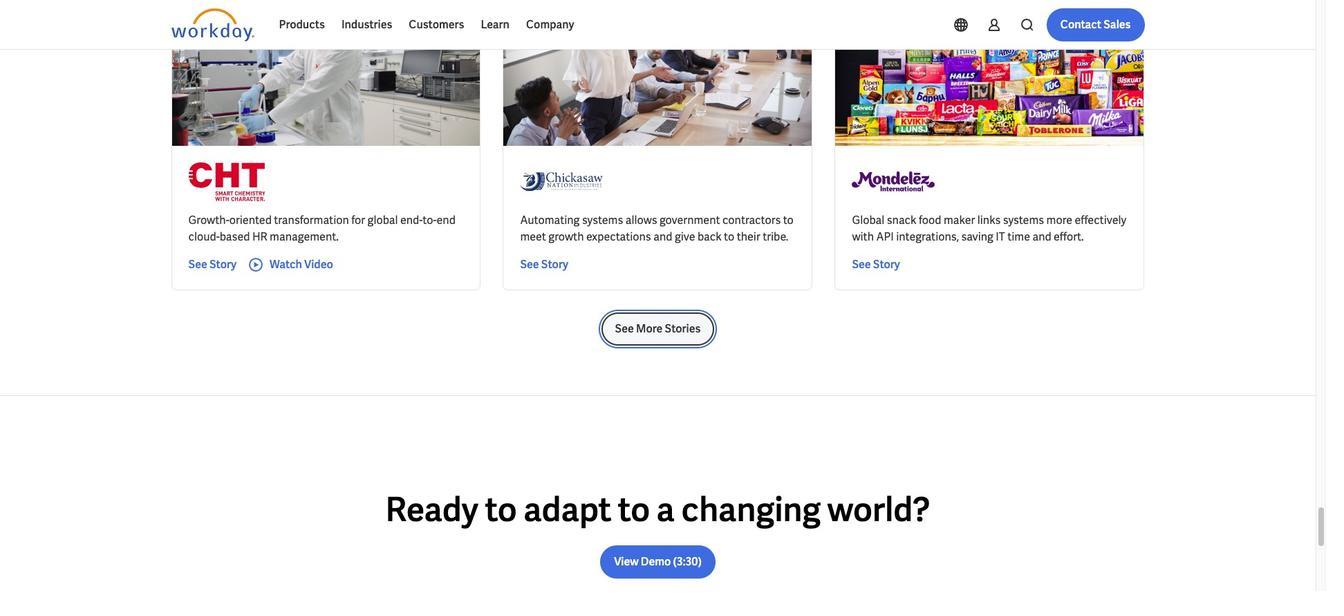 Task type: vqa. For each thing, say whether or not it's contained in the screenshot.
Contact Sales link
yes



Task type: locate. For each thing, give the bounding box(es) containing it.
see story link for global snack food maker links systems more effectively with api integrations, saving it time and effort.
[[852, 256, 900, 273]]

view
[[614, 554, 639, 569]]

for
[[351, 213, 365, 227]]

oriented
[[229, 213, 272, 227]]

more left stories
[[636, 321, 663, 336]]

effort.
[[1054, 229, 1084, 244]]

systems up time
[[1003, 213, 1044, 227]]

see story
[[188, 257, 236, 271], [520, 257, 568, 271], [852, 257, 900, 271]]

0 horizontal spatial see story link
[[188, 256, 236, 273]]

hr
[[252, 229, 267, 244]]

1 vertical spatial more
[[636, 321, 663, 336]]

see story down cloud-
[[188, 257, 236, 271]]

see story link down "meet"
[[520, 256, 568, 273]]

stories
[[665, 321, 701, 336]]

1 horizontal spatial systems
[[1003, 213, 1044, 227]]

0 horizontal spatial see story
[[188, 257, 236, 271]]

time
[[1007, 229, 1030, 244]]

to left adapt
[[485, 488, 517, 531]]

tribe.
[[763, 229, 788, 244]]

3 see story link from the left
[[852, 256, 900, 273]]

2 see story from the left
[[520, 257, 568, 271]]

see story down api
[[852, 257, 900, 271]]

systems up expectations
[[582, 213, 623, 227]]

2 see story link from the left
[[520, 256, 568, 273]]

story down api
[[873, 257, 900, 271]]

see
[[188, 257, 207, 271], [520, 257, 539, 271], [852, 257, 871, 271], [615, 321, 634, 336]]

see down with
[[852, 257, 871, 271]]

transformation
[[274, 213, 349, 227]]

1 horizontal spatial more
[[636, 321, 663, 336]]

contact
[[1060, 17, 1101, 32]]

industries button
[[333, 8, 401, 41]]

2 horizontal spatial see story link
[[852, 256, 900, 273]]

1 horizontal spatial see story link
[[520, 256, 568, 273]]

see down "meet"
[[520, 257, 539, 271]]

1 horizontal spatial story
[[541, 257, 568, 271]]

integrations,
[[896, 229, 959, 244]]

more
[[474, 15, 498, 28], [636, 321, 663, 336]]

1 horizontal spatial and
[[1032, 229, 1051, 244]]

2 and from the left
[[1032, 229, 1051, 244]]

give
[[675, 229, 695, 244]]

0 vertical spatial more
[[474, 15, 498, 28]]

story for global snack food maker links systems more effectively with api integrations, saving it time and effort.
[[873, 257, 900, 271]]

see story link
[[188, 256, 236, 273], [520, 256, 568, 273], [852, 256, 900, 273]]

business
[[342, 15, 382, 28]]

to
[[783, 213, 794, 227], [724, 229, 734, 244], [485, 488, 517, 531], [618, 488, 650, 531]]

0 horizontal spatial story
[[209, 257, 236, 271]]

world?
[[827, 488, 930, 531]]

0 horizontal spatial more
[[474, 15, 498, 28]]

see story down "meet"
[[520, 257, 568, 271]]

2 horizontal spatial story
[[873, 257, 900, 271]]

see story link down cloud-
[[188, 256, 236, 273]]

food
[[919, 213, 941, 227]]

more right "customers"
[[474, 15, 498, 28]]

3 story from the left
[[873, 257, 900, 271]]

clear all
[[540, 15, 577, 28]]

end
[[437, 213, 456, 227]]

topic
[[182, 15, 206, 28]]

to-
[[423, 213, 437, 227]]

and right time
[[1032, 229, 1051, 244]]

view demo (3:30)
[[614, 554, 702, 569]]

and
[[653, 229, 672, 244], [1032, 229, 1051, 244]]

1 see story link from the left
[[188, 256, 236, 273]]

outcome
[[383, 15, 425, 28]]

systems
[[582, 213, 623, 227], [1003, 213, 1044, 227]]

see story link down api
[[852, 256, 900, 273]]

and left 'give' at the right of page
[[653, 229, 672, 244]]

1 horizontal spatial see story
[[520, 257, 568, 271]]

see left stories
[[615, 321, 634, 336]]

more
[[1046, 213, 1072, 227]]

all
[[566, 15, 577, 28]]

contact sales link
[[1047, 8, 1145, 41]]

3 see story from the left
[[852, 257, 900, 271]]

2 systems from the left
[[1003, 213, 1044, 227]]

api
[[876, 229, 894, 244]]

story
[[209, 257, 236, 271], [541, 257, 568, 271], [873, 257, 900, 271]]

learn button
[[472, 8, 518, 41]]

story down based
[[209, 257, 236, 271]]

1 and from the left
[[653, 229, 672, 244]]

more button
[[463, 8, 525, 35]]

contractors
[[722, 213, 781, 227]]

topic button
[[171, 8, 233, 35]]

ready to adapt to a changing world?
[[385, 488, 930, 531]]

with
[[852, 229, 874, 244]]

see down cloud-
[[188, 257, 207, 271]]

customers button
[[401, 8, 472, 41]]

2 horizontal spatial see story
[[852, 257, 900, 271]]

1 systems from the left
[[582, 213, 623, 227]]

2 story from the left
[[541, 257, 568, 271]]

story down growth
[[541, 257, 568, 271]]

saving
[[961, 229, 993, 244]]

products button
[[271, 8, 333, 41]]

clear
[[540, 15, 564, 28]]

0 horizontal spatial systems
[[582, 213, 623, 227]]

effectively
[[1075, 213, 1126, 227]]

view demo (3:30) link
[[600, 545, 715, 578]]

0 horizontal spatial and
[[653, 229, 672, 244]]

see more stories
[[615, 321, 701, 336]]

automating systems allows government contractors to meet growth expectations and give back to their tribe.
[[520, 213, 794, 244]]

systems inside automating systems allows government contractors to meet growth expectations and give back to their tribe.
[[582, 213, 623, 227]]



Task type: describe. For each thing, give the bounding box(es) containing it.
systems inside global snack food maker links systems more effectively with api integrations, saving it time and effort.
[[1003, 213, 1044, 227]]

end-
[[400, 213, 423, 227]]

based
[[220, 229, 250, 244]]

cni (cni government, llc) image
[[520, 162, 603, 201]]

business outcome button
[[331, 8, 452, 35]]

growth
[[548, 229, 584, 244]]

ready
[[385, 488, 478, 531]]

customers
[[409, 17, 464, 32]]

management.
[[270, 229, 339, 244]]

sales
[[1104, 17, 1131, 32]]

global
[[852, 213, 884, 227]]

watch video
[[270, 257, 333, 271]]

and inside automating systems allows government contractors to meet growth expectations and give back to their tribe.
[[653, 229, 672, 244]]

demo
[[641, 554, 671, 569]]

back
[[698, 229, 722, 244]]

industry
[[256, 15, 292, 28]]

snack
[[887, 213, 916, 227]]

and inside global snack food maker links systems more effectively with api integrations, saving it time and effort.
[[1032, 229, 1051, 244]]

watch video link
[[248, 256, 333, 273]]

it
[[996, 229, 1005, 244]]

expectations
[[586, 229, 651, 244]]

a
[[657, 488, 675, 531]]

products
[[279, 17, 325, 32]]

to left their
[[724, 229, 734, 244]]

Search Customer Stories text field
[[948, 9, 1118, 33]]

allows
[[626, 213, 657, 227]]

changing
[[681, 488, 821, 531]]

1 see story from the left
[[188, 257, 236, 271]]

to up tribe.
[[783, 213, 794, 227]]

company button
[[518, 8, 582, 41]]

video
[[304, 257, 333, 271]]

see story link for automating systems allows government contractors to meet growth expectations and give back to their tribe.
[[520, 256, 568, 273]]

global snack food maker links systems more effectively with api integrations, saving it time and effort.
[[852, 213, 1126, 244]]

industry button
[[244, 8, 320, 35]]

see story for automating systems allows government contractors to meet growth expectations and give back to their tribe.
[[520, 257, 568, 271]]

clear all button
[[536, 8, 581, 35]]

industries
[[341, 17, 392, 32]]

contact sales
[[1060, 17, 1131, 32]]

learn
[[481, 17, 510, 32]]

1 story from the left
[[209, 257, 236, 271]]

global
[[368, 213, 398, 227]]

company
[[526, 17, 574, 32]]

(3:30)
[[673, 554, 702, 569]]

to left a
[[618, 488, 650, 531]]

maker
[[944, 213, 975, 227]]

their
[[737, 229, 760, 244]]

links
[[977, 213, 1001, 227]]

see for see story link related to global snack food maker links systems more effectively with api integrations, saving it time and effort.
[[852, 257, 871, 271]]

business outcome
[[342, 15, 425, 28]]

watch
[[270, 257, 302, 271]]

cht germany gmbh image
[[188, 162, 265, 201]]

see for first see story link from left
[[188, 257, 207, 271]]

see for automating systems allows government contractors to meet growth expectations and give back to their tribe.'s see story link
[[520, 257, 539, 271]]

growth-
[[188, 213, 229, 227]]

more inside 'button'
[[474, 15, 498, 28]]

government
[[660, 213, 720, 227]]

see story for global snack food maker links systems more effectively with api integrations, saving it time and effort.
[[852, 257, 900, 271]]

automating
[[520, 213, 580, 227]]

more inside button
[[636, 321, 663, 336]]

cloud-
[[188, 229, 220, 244]]

go to the homepage image
[[171, 8, 254, 41]]

see more stories button
[[601, 312, 714, 345]]

story for automating systems allows government contractors to meet growth expectations and give back to their tribe.
[[541, 257, 568, 271]]

growth-oriented transformation for global end-to-end cloud-based hr management.
[[188, 213, 456, 244]]

adapt
[[523, 488, 611, 531]]

see inside button
[[615, 321, 634, 336]]

meet
[[520, 229, 546, 244]]

mondelez global llc image
[[852, 162, 935, 201]]



